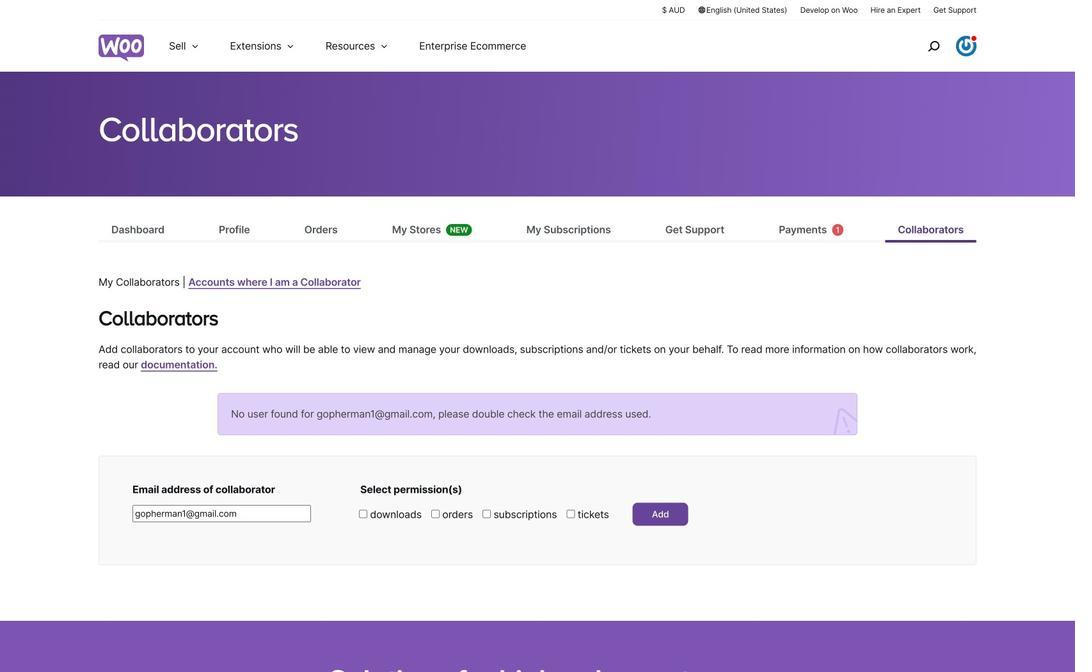 Task type: vqa. For each thing, say whether or not it's contained in the screenshot.
Service navigation menu element
yes



Task type: locate. For each thing, give the bounding box(es) containing it.
search image
[[924, 36, 944, 56]]

None checkbox
[[359, 510, 367, 518], [567, 510, 575, 518], [359, 510, 367, 518], [567, 510, 575, 518]]

open account menu image
[[956, 36, 977, 56]]

None checkbox
[[431, 510, 440, 518], [483, 510, 491, 518], [431, 510, 440, 518], [483, 510, 491, 518]]



Task type: describe. For each thing, give the bounding box(es) containing it.
service navigation menu element
[[901, 25, 977, 67]]



